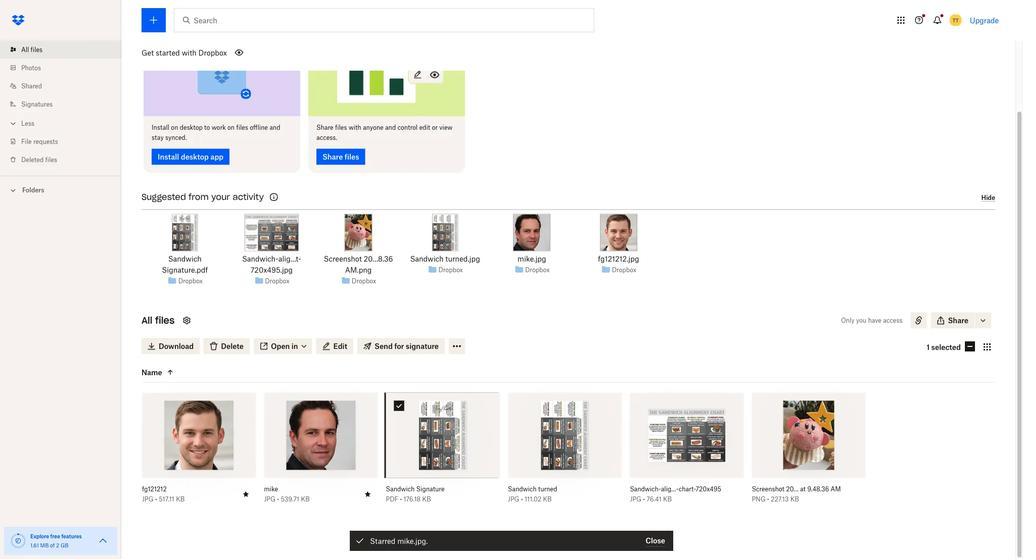 Task type: describe. For each thing, give the bounding box(es) containing it.
alig…-
[[661, 486, 679, 494]]

gb
[[61, 543, 68, 549]]

shared link
[[8, 77, 121, 95]]

access.
[[317, 134, 337, 142]]

alert containing close
[[350, 531, 673, 552]]

chart-
[[679, 486, 696, 494]]

1 horizontal spatial all
[[142, 315, 152, 327]]

mb
[[40, 543, 49, 549]]

app
[[211, 153, 224, 162]]

folders button
[[0, 183, 121, 197]]

signatures link
[[8, 95, 121, 113]]

files inside the install on desktop to work on files offline and stay synced.
[[236, 124, 248, 132]]

desktop inside button
[[181, 153, 209, 162]]

share files with anyone and control edit or view access.
[[317, 124, 453, 142]]

mike button
[[264, 486, 356, 494]]

open in
[[271, 343, 298, 351]]

720x495
[[696, 486, 722, 494]]

files inside share files button
[[345, 153, 359, 162]]

turned
[[538, 486, 557, 494]]

share inside file, sandwich signature.pdf row
[[447, 405, 468, 414]]

signature.pdf
[[162, 266, 208, 275]]

deleted files link
[[8, 151, 121, 169]]

screenshot 20…8.36 am.png link
[[322, 254, 395, 276]]

fg121212.jpg link
[[598, 254, 639, 265]]

suggested from your activity
[[142, 192, 264, 203]]

view
[[439, 124, 453, 132]]

only
[[841, 317, 855, 325]]

Search in folder "Dropbox" text field
[[194, 15, 573, 26]]

activity
[[233, 192, 264, 203]]

signature
[[406, 343, 439, 351]]

jpg inside sandwich-alig…-chart-720x495 jpg • 76.41 kb
[[630, 496, 642, 504]]

mike.jpg
[[518, 255, 546, 264]]

control
[[398, 124, 418, 132]]

your
[[211, 192, 230, 203]]

kb inside fg121212 jpg • 517.11 kb
[[176, 496, 185, 504]]

close button
[[646, 535, 665, 548]]

of
[[50, 543, 55, 549]]

less
[[21, 120, 34, 127]]

1 on from the left
[[171, 124, 178, 132]]

list containing all files
[[0, 34, 121, 176]]

20…
[[786, 486, 799, 494]]

file requests link
[[8, 132, 121, 151]]

file, mike.jpg row
[[264, 393, 378, 511]]

sandwich-alig…-chart-720x495 jpg • 76.41 kb
[[630, 486, 722, 504]]

quota usage element
[[10, 533, 26, 550]]

0 vertical spatial edit button
[[316, 339, 353, 355]]

anyone
[[363, 124, 384, 132]]

file, sandwich signature.pdf row
[[386, 393, 500, 511]]

dropbox link for fg121212.jpg
[[612, 265, 637, 275]]

files inside deleted files link
[[45, 156, 57, 164]]

deleted
[[21, 156, 44, 164]]

name button
[[142, 367, 227, 379]]

synced.
[[165, 134, 187, 142]]

sandwich turned jpg • 111.02 kb
[[508, 486, 557, 504]]

install on desktop to work on files offline and stay synced.
[[152, 124, 280, 142]]

sandwich for sandwich signature.pdf
[[168, 255, 202, 264]]

dropbox for sandwich turned.jpg
[[439, 266, 463, 274]]

files inside share files with anyone and control edit or view access.
[[335, 124, 347, 132]]

227.13
[[771, 496, 789, 504]]

share files button
[[317, 149, 365, 165]]

sandwich for sandwich signature pdf • 176.18 kb
[[386, 486, 415, 494]]

hide
[[982, 194, 996, 202]]

open
[[271, 343, 290, 351]]

selected
[[932, 343, 961, 352]]

signatures
[[21, 100, 53, 108]]

mike.jpg link
[[518, 254, 546, 265]]

fg121212.jpg
[[598, 255, 639, 264]]

file, screenshot 2023-08-18 at 9.48.36 am.png row
[[752, 393, 866, 511]]

sandwich-alig…t- 720x495.jpg
[[242, 255, 301, 275]]

signature
[[416, 486, 445, 494]]

sandwich turned.jpg link
[[410, 254, 480, 265]]

sandwich turned button
[[508, 486, 600, 494]]

at
[[800, 486, 806, 494]]

2
[[56, 543, 59, 549]]

dropbox link for sandwich-alig…t- 720x495.jpg
[[265, 276, 289, 286]]

download
[[159, 343, 194, 351]]

all files list item
[[0, 40, 121, 59]]

starred mike.jpg.
[[370, 537, 428, 546]]

send
[[375, 343, 393, 351]]

folder settings image
[[181, 315, 193, 327]]

name
[[142, 369, 162, 377]]

folders
[[22, 187, 44, 194]]

or
[[432, 124, 438, 132]]

all files inside all files link
[[21, 46, 43, 53]]

alig…t-
[[278, 255, 301, 264]]

started
[[156, 48, 180, 57]]

1.61
[[30, 543, 39, 549]]

delete
[[221, 343, 244, 351]]

file, sandwich turned.jpg row
[[508, 393, 622, 511]]

kb inside sandwich turned jpg • 111.02 kb
[[543, 496, 552, 504]]

sandwich signature.pdf
[[162, 255, 208, 275]]

with for started
[[182, 48, 197, 57]]

install for install desktop app
[[158, 153, 179, 162]]

kb inside sandwich signature pdf • 176.18 kb
[[422, 496, 431, 504]]

turned.jpg
[[446, 255, 480, 264]]

upgrade link
[[970, 16, 999, 25]]

/sandwich turned.jpg image
[[432, 214, 458, 252]]

screenshot 20…8.36 am.png
[[324, 255, 393, 275]]

am
[[831, 486, 841, 494]]

you
[[856, 317, 867, 325]]

send for signature button
[[358, 339, 445, 355]]

dropbox for mike.jpg
[[525, 266, 550, 274]]

work
[[212, 124, 226, 132]]

install desktop app button
[[152, 149, 230, 165]]

access
[[883, 317, 903, 325]]

76.41
[[647, 496, 662, 504]]

hide button
[[982, 194, 996, 202]]

/sandwich signature.pdf image
[[172, 214, 198, 252]]

download button
[[142, 339, 200, 355]]

/screenshot 2023-08-18 at 9.48.36 am.png image
[[345, 214, 372, 252]]

photos
[[21, 64, 41, 72]]

dropbox for screenshot 20…8.36 am.png
[[352, 278, 376, 285]]

edit
[[419, 124, 430, 132]]

dropbox for sandwich signature.pdf
[[178, 278, 203, 285]]

share inside share files with anyone and control edit or view access.
[[317, 124, 334, 132]]

for
[[394, 343, 404, 351]]

• inside fg121212 jpg • 517.11 kb
[[155, 496, 157, 504]]

file, sandwich-alignment-chart-720x495.jpg row
[[630, 393, 744, 511]]

delete button
[[204, 339, 250, 355]]

dropbox for sandwich-alig…t- 720x495.jpg
[[265, 278, 289, 285]]



Task type: vqa. For each thing, say whether or not it's contained in the screenshot.
"files" in the All files link
yes



Task type: locate. For each thing, give the bounding box(es) containing it.
• inside screenshot 20… at 9.48.36 am png • 227.13 kb
[[767, 496, 769, 504]]

sandwich signature pdf • 176.18 kb
[[386, 486, 445, 504]]

shared
[[21, 82, 42, 90]]

send for signature
[[375, 343, 439, 351]]

2 and from the left
[[385, 124, 396, 132]]

1 vertical spatial screenshot
[[752, 486, 785, 494]]

desktop left 'to'
[[180, 124, 203, 132]]

sandwich up 111.02
[[508, 486, 537, 494]]

1 vertical spatial edit
[[419, 405, 433, 414]]

install for install on desktop to work on files offline and stay synced.
[[152, 124, 169, 132]]

files left offline
[[236, 124, 248, 132]]

dropbox link down sandwich turned.jpg at the top left of the page
[[439, 265, 463, 275]]

3 jpg from the left
[[508, 496, 520, 504]]

kb down turned
[[543, 496, 552, 504]]

edit button inside file, sandwich signature.pdf row
[[413, 401, 439, 418]]

files up "photos" on the top of the page
[[31, 46, 43, 53]]

1 vertical spatial with
[[349, 124, 361, 132]]

sandwich inside sandwich turned jpg • 111.02 kb
[[508, 486, 537, 494]]

pdf
[[386, 496, 398, 504]]

kb inside screenshot 20… at 9.48.36 am png • 227.13 kb
[[791, 496, 799, 504]]

on
[[171, 124, 178, 132], [228, 124, 235, 132]]

in
[[292, 343, 298, 351]]

1 horizontal spatial and
[[385, 124, 396, 132]]

screenshot 20… at 9.48.36 am button
[[752, 486, 844, 494]]

sandwich- for alig…-
[[630, 486, 661, 494]]

screenshot inside screenshot 20… at 9.48.36 am png • 227.13 kb
[[752, 486, 785, 494]]

0 horizontal spatial and
[[270, 124, 280, 132]]

all up "photos" on the top of the page
[[21, 46, 29, 53]]

share inside button
[[323, 153, 343, 162]]

6 kb from the left
[[791, 496, 799, 504]]

get
[[142, 48, 154, 57]]

sandwich inside sandwich turned.jpg link
[[410, 255, 444, 264]]

desktop
[[180, 124, 203, 132], [181, 153, 209, 162]]

dropbox link for screenshot 20…8.36 am.png
[[352, 276, 376, 286]]

alert
[[350, 531, 673, 552]]

dropbox down signature.pdf
[[178, 278, 203, 285]]

1 horizontal spatial all files
[[142, 315, 175, 327]]

desktop inside the install on desktop to work on files offline and stay synced.
[[180, 124, 203, 132]]

1 horizontal spatial screenshot
[[752, 486, 785, 494]]

1 horizontal spatial share button
[[931, 313, 975, 329]]

am.png
[[345, 266, 372, 275]]

explore
[[30, 534, 49, 540]]

files up access.
[[335, 124, 347, 132]]

sandwich turned.jpg
[[410, 255, 480, 264]]

install inside button
[[158, 153, 179, 162]]

sandwich-
[[242, 255, 278, 264], [630, 486, 661, 494]]

photos link
[[8, 59, 121, 77]]

all inside list item
[[21, 46, 29, 53]]

with inside share files with anyone and control edit or view access.
[[349, 124, 361, 132]]

0 horizontal spatial with
[[182, 48, 197, 57]]

only you have access
[[841, 317, 903, 325]]

dropbox link down signature.pdf
[[178, 276, 203, 286]]

2 kb from the left
[[301, 496, 310, 504]]

1 horizontal spatial on
[[228, 124, 235, 132]]

0 horizontal spatial screenshot
[[324, 255, 362, 264]]

sandwich-alig…t- 720x495.jpg link
[[235, 254, 308, 276]]

• left 76.41 in the bottom of the page
[[643, 496, 645, 504]]

kb
[[176, 496, 185, 504], [301, 496, 310, 504], [422, 496, 431, 504], [543, 496, 552, 504], [663, 496, 672, 504], [791, 496, 799, 504]]

open in button
[[254, 339, 312, 355]]

0 horizontal spatial sandwich-
[[242, 255, 278, 264]]

6 • from the left
[[767, 496, 769, 504]]

• inside sandwich-alig…-chart-720x495 jpg • 76.41 kb
[[643, 496, 645, 504]]

1 kb from the left
[[176, 496, 185, 504]]

sandwich signature button
[[386, 486, 478, 494]]

sandwich down the /sandwich turned.jpg image
[[410, 255, 444, 264]]

and inside share files with anyone and control edit or view access.
[[385, 124, 396, 132]]

0 vertical spatial desktop
[[180, 124, 203, 132]]

1 vertical spatial sandwich-
[[630, 486, 661, 494]]

• down fg121212
[[155, 496, 157, 504]]

files left folder settings icon
[[155, 315, 175, 327]]

from
[[189, 192, 209, 203]]

starred
[[370, 537, 396, 546]]

fg121212 jpg • 517.11 kb
[[142, 486, 185, 504]]

2 jpg from the left
[[264, 496, 276, 504]]

mike.jpg.
[[398, 537, 428, 546]]

3 kb from the left
[[422, 496, 431, 504]]

sandwich- inside sandwich-alig…-chart-720x495 jpg • 76.41 kb
[[630, 486, 661, 494]]

2 on from the left
[[228, 124, 235, 132]]

edit inside file, sandwich signature.pdf row
[[419, 405, 433, 414]]

kb inside mike jpg • 539.71 kb
[[301, 496, 310, 504]]

all files up "photos" on the top of the page
[[21, 46, 43, 53]]

sandwich inside sandwich signature.pdf
[[168, 255, 202, 264]]

0 horizontal spatial edit
[[334, 343, 347, 351]]

0 vertical spatial share button
[[931, 313, 975, 329]]

requests
[[33, 138, 58, 145]]

files down share files with anyone and control edit or view access.
[[345, 153, 359, 162]]

kb inside sandwich-alig…-chart-720x495 jpg • 76.41 kb
[[663, 496, 672, 504]]

jpg left 76.41 in the bottom of the page
[[630, 496, 642, 504]]

dropbox
[[198, 48, 227, 57], [439, 266, 463, 274], [525, 266, 550, 274], [612, 266, 637, 274], [178, 278, 203, 285], [265, 278, 289, 285], [352, 278, 376, 285]]

111.02
[[525, 496, 542, 504]]

sandwich- inside sandwich-alig…t- 720x495.jpg
[[242, 255, 278, 264]]

4 jpg from the left
[[630, 496, 642, 504]]

jpg
[[142, 496, 154, 504], [264, 496, 276, 504], [508, 496, 520, 504], [630, 496, 642, 504]]

sandwich up pdf
[[386, 486, 415, 494]]

4 kb from the left
[[543, 496, 552, 504]]

share files
[[323, 153, 359, 162]]

screenshot inside screenshot 20…8.36 am.png
[[324, 255, 362, 264]]

1 vertical spatial all
[[142, 315, 152, 327]]

files inside all files link
[[31, 46, 43, 53]]

jpg inside sandwich turned jpg • 111.02 kb
[[508, 496, 520, 504]]

dropbox link for sandwich turned.jpg
[[439, 265, 463, 275]]

deleted files
[[21, 156, 57, 164]]

0 vertical spatial all files
[[21, 46, 43, 53]]

1 horizontal spatial with
[[349, 124, 361, 132]]

kb down the signature
[[422, 496, 431, 504]]

dropbox link for sandwich signature.pdf
[[178, 276, 203, 286]]

jpg down fg121212
[[142, 496, 154, 504]]

sandwich signature.pdf link
[[148, 254, 222, 276]]

• inside sandwich turned jpg • 111.02 kb
[[521, 496, 523, 504]]

1 vertical spatial share button
[[441, 401, 474, 418]]

on up synced.
[[171, 124, 178, 132]]

sandwich-alig…-chart-720x495 button
[[630, 486, 722, 494]]

1 vertical spatial all files
[[142, 315, 175, 327]]

517.11
[[159, 496, 174, 504]]

0 horizontal spatial all files
[[21, 46, 43, 53]]

screenshot up 'am.png'
[[324, 255, 362, 264]]

0 horizontal spatial share button
[[441, 401, 474, 418]]

2 • from the left
[[277, 496, 279, 504]]

1 selected
[[927, 343, 961, 352]]

with right started
[[182, 48, 197, 57]]

176.18
[[404, 496, 421, 504]]

files right deleted
[[45, 156, 57, 164]]

1
[[927, 343, 930, 352]]

kb down the fg121212 button
[[176, 496, 185, 504]]

list
[[0, 34, 121, 176]]

and inside the install on desktop to work on files offline and stay synced.
[[270, 124, 280, 132]]

0 vertical spatial all
[[21, 46, 29, 53]]

fg121212
[[142, 486, 167, 494]]

with for files
[[349, 124, 361, 132]]

offline
[[250, 124, 268, 132]]

1 and from the left
[[270, 124, 280, 132]]

dropbox link down 'am.png'
[[352, 276, 376, 286]]

stay
[[152, 134, 164, 142]]

• left 111.02
[[521, 496, 523, 504]]

1 vertical spatial desktop
[[181, 153, 209, 162]]

1 jpg from the left
[[142, 496, 154, 504]]

dropbox link down mike.jpg link
[[525, 265, 550, 275]]

less image
[[8, 119, 18, 129]]

5 • from the left
[[643, 496, 645, 504]]

features
[[61, 534, 82, 540]]

screenshot up 'png'
[[752, 486, 785, 494]]

dropbox right started
[[198, 48, 227, 57]]

edit button
[[316, 339, 353, 355], [413, 401, 439, 418]]

• inside mike jpg • 539.71 kb
[[277, 496, 279, 504]]

with
[[182, 48, 197, 57], [349, 124, 361, 132]]

9.48.36
[[808, 486, 829, 494]]

dropbox for fg121212.jpg
[[612, 266, 637, 274]]

and
[[270, 124, 280, 132], [385, 124, 396, 132]]

sandwich for sandwich turned jpg • 111.02 kb
[[508, 486, 537, 494]]

sandwich for sandwich turned.jpg
[[410, 255, 444, 264]]

close
[[646, 537, 665, 546]]

5 kb from the left
[[663, 496, 672, 504]]

dropbox down mike.jpg link
[[525, 266, 550, 274]]

1 horizontal spatial sandwich-
[[630, 486, 661, 494]]

dropbox link down the fg121212.jpg
[[612, 265, 637, 275]]

upgrade
[[970, 16, 999, 25]]

kb down the 20…
[[791, 496, 799, 504]]

• right 'png'
[[767, 496, 769, 504]]

install up stay
[[152, 124, 169, 132]]

539.71
[[281, 496, 299, 504]]

screenshot 20… at 9.48.36 am png • 227.13 kb
[[752, 486, 841, 504]]

png
[[752, 496, 766, 504]]

0 vertical spatial screenshot
[[324, 255, 362, 264]]

1 horizontal spatial edit button
[[413, 401, 439, 418]]

screenshot for screenshot 20… at 9.48.36 am png • 227.13 kb
[[752, 486, 785, 494]]

all files
[[21, 46, 43, 53], [142, 315, 175, 327]]

on right work
[[228, 124, 235, 132]]

4 • from the left
[[521, 496, 523, 504]]

suggested
[[142, 192, 186, 203]]

• right pdf
[[400, 496, 402, 504]]

0 vertical spatial sandwich-
[[242, 255, 278, 264]]

jpg down mike
[[264, 496, 276, 504]]

sandwich- up 76.41 in the bottom of the page
[[630, 486, 661, 494]]

/mike.jpg image
[[513, 214, 551, 252]]

with left anyone
[[349, 124, 361, 132]]

all up download button
[[142, 315, 152, 327]]

screenshot for screenshot 20…8.36 am.png
[[324, 255, 362, 264]]

1 vertical spatial install
[[158, 153, 179, 162]]

sandwich inside sandwich signature pdf • 176.18 kb
[[386, 486, 415, 494]]

have
[[868, 317, 882, 325]]

mike
[[264, 486, 278, 494]]

dropbox down 720x495.jpg
[[265, 278, 289, 285]]

•
[[155, 496, 157, 504], [277, 496, 279, 504], [400, 496, 402, 504], [521, 496, 523, 504], [643, 496, 645, 504], [767, 496, 769, 504]]

sandwich up signature.pdf
[[168, 255, 202, 264]]

jpg inside mike jpg • 539.71 kb
[[264, 496, 276, 504]]

free
[[50, 534, 60, 540]]

dropbox down the fg121212.jpg
[[612, 266, 637, 274]]

dropbox down sandwich turned.jpg at the top left of the page
[[439, 266, 463, 274]]

all files left folder settings icon
[[142, 315, 175, 327]]

dropbox link down 720x495.jpg
[[265, 276, 289, 286]]

0 horizontal spatial on
[[171, 124, 178, 132]]

fg121212 button
[[142, 486, 234, 494]]

share button
[[931, 313, 975, 329], [441, 401, 474, 418]]

1 • from the left
[[155, 496, 157, 504]]

tt button
[[948, 12, 964, 28]]

kb down mike "button"
[[301, 496, 310, 504]]

file, fg121212.jpg row
[[142, 393, 256, 511]]

install inside the install on desktop to work on files offline and stay synced.
[[152, 124, 169, 132]]

0 vertical spatial with
[[182, 48, 197, 57]]

1 vertical spatial edit button
[[413, 401, 439, 418]]

and right offline
[[270, 124, 280, 132]]

kb down alig…-
[[663, 496, 672, 504]]

0 vertical spatial edit
[[334, 343, 347, 351]]

sandwich- up 720x495.jpg
[[242, 255, 278, 264]]

0 horizontal spatial edit button
[[316, 339, 353, 355]]

0 horizontal spatial all
[[21, 46, 29, 53]]

dropbox down 'am.png'
[[352, 278, 376, 285]]

sandwich
[[168, 255, 202, 264], [410, 255, 444, 264], [386, 486, 415, 494], [508, 486, 537, 494]]

desktop left app on the top
[[181, 153, 209, 162]]

sandwich- for alig…t-
[[242, 255, 278, 264]]

jpg left 111.02
[[508, 496, 520, 504]]

/sandwich alignment chart 720x495.jpg image
[[245, 214, 299, 252]]

1 horizontal spatial edit
[[419, 405, 433, 414]]

dropbox link for mike.jpg
[[525, 265, 550, 275]]

install down synced.
[[158, 153, 179, 162]]

3 • from the left
[[400, 496, 402, 504]]

/fg121212.jpg image
[[600, 214, 637, 252]]

0 vertical spatial install
[[152, 124, 169, 132]]

and left control
[[385, 124, 396, 132]]

jpg inside fg121212 jpg • 517.11 kb
[[142, 496, 154, 504]]

get started with dropbox
[[142, 48, 227, 57]]

mike jpg • 539.71 kb
[[264, 486, 310, 504]]

• inside sandwich signature pdf • 176.18 kb
[[400, 496, 402, 504]]

• left 539.71
[[277, 496, 279, 504]]

dropbox image
[[8, 10, 28, 30]]



